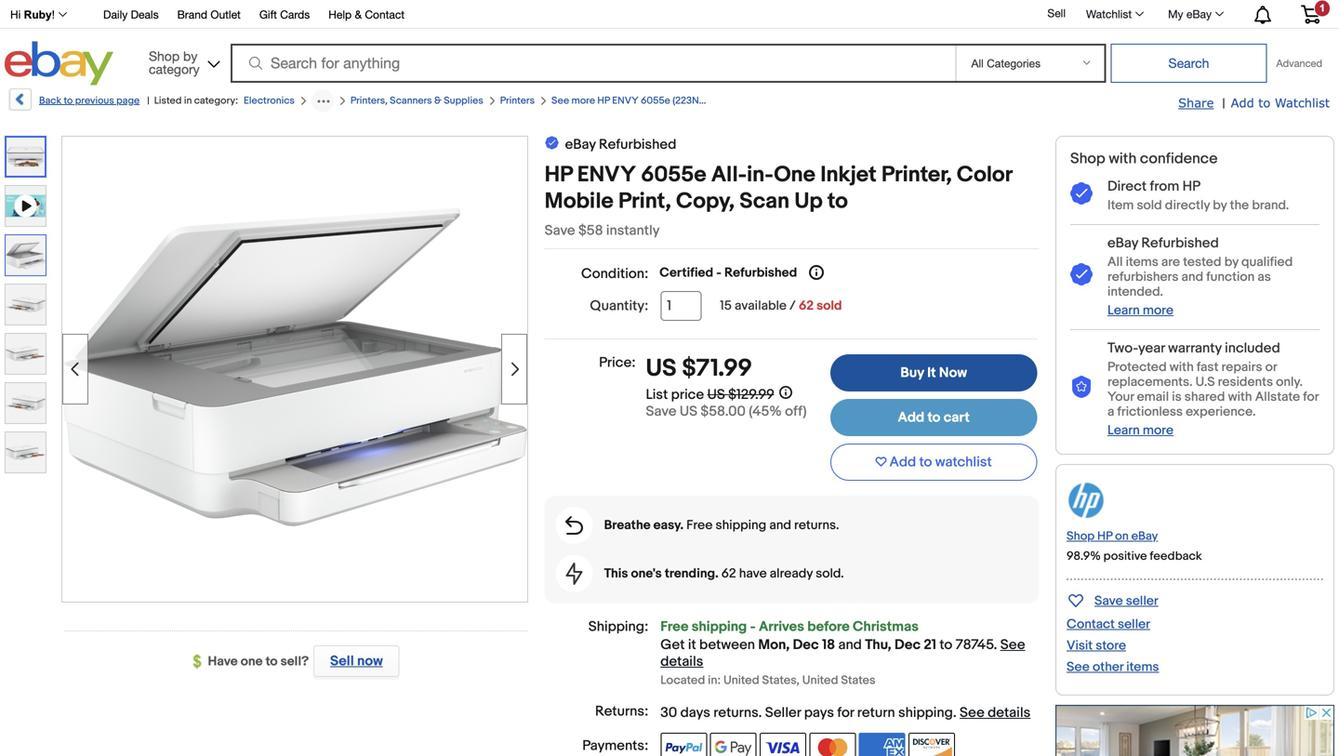 Task type: vqa. For each thing, say whether or not it's contained in the screenshot.
is
yes



Task type: locate. For each thing, give the bounding box(es) containing it.
daily deals link
[[103, 5, 159, 26]]

save
[[545, 222, 575, 239], [646, 403, 677, 420], [1095, 593, 1123, 609]]

ebay refurbished inside us $71.99 main content
[[565, 136, 677, 153]]

add
[[1231, 95, 1254, 110], [898, 409, 925, 426], [890, 454, 916, 471]]

2 6055e from the top
[[641, 162, 707, 188]]

seller down the save seller
[[1118, 616, 1150, 632]]

with details__icon image left this
[[566, 563, 583, 585]]

hp inside direct from hp item sold directly by the brand.
[[1183, 178, 1201, 195]]

2 vertical spatial more
[[1143, 423, 1174, 438]]

contact up visit store link
[[1067, 616, 1115, 632]]

sell left now
[[330, 653, 354, 670]]

gift cards
[[259, 8, 310, 21]]

the
[[1230, 198, 1249, 213]]

save down us $71.99
[[646, 403, 677, 420]]

add inside share | add to watchlist
[[1231, 95, 1254, 110]]

shop inside 'shop by category'
[[149, 48, 180, 64]]

& left supplies
[[434, 95, 442, 107]]

hi ruby !
[[10, 8, 55, 21]]

seller up contact seller link
[[1126, 593, 1159, 609]]

shop by category button
[[140, 41, 224, 81]]

visa image
[[760, 733, 806, 756]]

1 horizontal spatial for
[[1303, 389, 1319, 405]]

category
[[149, 61, 200, 77]]

shop up 98.9%
[[1067, 529, 1095, 543]]

0 vertical spatial watchlist
[[1086, 7, 1132, 20]]

sold inside us $71.99 main content
[[817, 298, 842, 314]]

2 horizontal spatial refurbished
[[1142, 235, 1219, 252]]

more down frictionless
[[1143, 423, 1174, 438]]

us up list
[[646, 354, 677, 383]]

back to previous page link
[[7, 88, 140, 117]]

ebay right text__icon at the left top
[[565, 136, 596, 153]]

&
[[355, 8, 362, 21], [434, 95, 442, 107]]

0 vertical spatial sell
[[1048, 7, 1066, 20]]

protected
[[1108, 359, 1167, 375]]

0 vertical spatial envy
[[612, 95, 639, 107]]

0 vertical spatial contact
[[365, 8, 405, 21]]

6055e left (223n1a)
[[641, 95, 670, 107]]

shop for shop hp on ebay
[[1067, 529, 1095, 543]]

1 vertical spatial watchlist
[[1275, 95, 1330, 110]]

see inside see details
[[1001, 637, 1025, 653]]

0 vertical spatial with
[[1109, 150, 1137, 168]]

see right printers link
[[552, 95, 569, 107]]

details down 78745
[[988, 705, 1031, 721]]

sell
[[1048, 7, 1066, 20], [330, 653, 354, 670]]

add for add to watchlist
[[890, 454, 916, 471]]

free up 'get'
[[661, 619, 689, 635]]

0 horizontal spatial with
[[1109, 150, 1137, 168]]

add for add to cart
[[898, 409, 925, 426]]

0 vertical spatial inkjet
[[783, 95, 808, 107]]

shipping up discover image
[[898, 705, 953, 721]]

mobile
[[545, 188, 614, 215]]

add inside add to watchlist button
[[890, 454, 916, 471]]

0 horizontal spatial details
[[661, 653, 703, 670]]

0 vertical spatial sold
[[1137, 198, 1162, 213]]

qualified
[[1242, 254, 1293, 270]]

to inside hp envy 6055e all-in-one inkjet printer, color mobile print, copy, scan up to save $58 instantly
[[828, 188, 848, 215]]

30 days returns . seller pays for return shipping . see details
[[661, 705, 1031, 721]]

only.
[[1276, 374, 1303, 390]]

inkjet
[[783, 95, 808, 107], [820, 162, 877, 188]]

1 horizontal spatial |
[[1222, 96, 1225, 112]]

1 horizontal spatial -
[[750, 619, 756, 635]]

1 dec from the left
[[793, 637, 819, 653]]

learn more link
[[1108, 303, 1174, 318], [1108, 423, 1174, 438]]

easy.
[[653, 518, 684, 533]]

learn inside two-year warranty included protected with fast repairs or replacements. u.s residents only. your email is shared with allstate for a frictionless experience. learn more
[[1108, 423, 1140, 438]]

- left arrives
[[750, 619, 756, 635]]

by inside direct from hp item sold directly by the brand.
[[1213, 198, 1227, 213]]

learn down intended.
[[1108, 303, 1140, 318]]

with up direct
[[1109, 150, 1137, 168]]

refurbished up print,
[[599, 136, 677, 153]]

to right 'one'
[[266, 654, 278, 670]]

Quantity: text field
[[661, 291, 702, 321]]

and right 18
[[838, 637, 862, 653]]

to left 'cart'
[[928, 409, 941, 426]]

u.s
[[1196, 374, 1215, 390]]

cards
[[280, 8, 310, 21]]

advertisement region
[[1056, 705, 1335, 756]]

2 learn from the top
[[1108, 423, 1140, 438]]

0 horizontal spatial and
[[769, 518, 791, 533]]

save for save us $58.00 (45% off)
[[646, 403, 677, 420]]

1 vertical spatial more
[[1143, 303, 1174, 318]]

2 vertical spatial add
[[890, 454, 916, 471]]

for right only.
[[1303, 389, 1319, 405]]

0 vertical spatial learn
[[1108, 303, 1140, 318]]

and right are
[[1182, 269, 1204, 285]]

1 vertical spatial learn
[[1108, 423, 1140, 438]]

1 vertical spatial save
[[646, 403, 677, 420]]

envy inside hp envy 6055e all-in-one inkjet printer, color mobile print, copy, scan up to save $58 instantly
[[577, 162, 636, 188]]

1 vertical spatial envy
[[577, 162, 636, 188]]

with details__icon image for two-year warranty included
[[1070, 376, 1093, 399]]

1 vertical spatial items
[[1127, 659, 1159, 675]]

gift cards link
[[259, 5, 310, 26]]

items right all
[[1126, 254, 1159, 270]]

1 horizontal spatial united
[[802, 673, 838, 688]]

sold inside direct from hp item sold directly by the brand.
[[1137, 198, 1162, 213]]

learn more link down intended.
[[1108, 303, 1174, 318]]

printer,
[[882, 162, 952, 188]]

2 vertical spatial refurbished
[[724, 265, 797, 281]]

print,
[[618, 188, 671, 215]]

0 horizontal spatial contact
[[365, 8, 405, 21]]

all
[[1108, 254, 1123, 270]]

0 vertical spatial 62
[[799, 298, 814, 314]]

seller inside contact seller visit store see other items
[[1118, 616, 1150, 632]]

1 learn from the top
[[1108, 303, 1140, 318]]

1 vertical spatial details
[[988, 705, 1031, 721]]

dec
[[793, 637, 819, 653], [895, 637, 921, 653]]

see details link down before
[[661, 637, 1025, 670]]

to inside share | add to watchlist
[[1259, 95, 1271, 110]]

to down the advanced link
[[1259, 95, 1271, 110]]

1 vertical spatial &
[[434, 95, 442, 107]]

hp up directly
[[1183, 178, 1201, 195]]

add down add to cart link
[[890, 454, 916, 471]]

ebay right the 'my'
[[1187, 7, 1212, 20]]

ebay inside the account navigation
[[1187, 7, 1212, 20]]

discover image
[[909, 733, 955, 756]]

positive
[[1104, 549, 1147, 563]]

with details__icon image for direct from hp
[[1070, 182, 1093, 206]]

allstate
[[1255, 389, 1300, 405]]

2 vertical spatial save
[[1095, 593, 1123, 609]]

2 dec from the left
[[895, 637, 921, 653]]

see down visit
[[1067, 659, 1090, 675]]

items inside all items are tested by qualified refurbishers and function as intended.
[[1126, 254, 1159, 270]]

1 vertical spatial sell
[[330, 653, 354, 670]]

0 horizontal spatial sold
[[817, 298, 842, 314]]

0 vertical spatial shipping
[[716, 518, 767, 533]]

save up contact seller link
[[1095, 593, 1123, 609]]

sell for sell
[[1048, 7, 1066, 20]]

1 vertical spatial color
[[957, 162, 1012, 188]]

see details link
[[661, 637, 1025, 670], [960, 705, 1031, 721]]

see inside contact seller visit store see other items
[[1067, 659, 1090, 675]]

and inside all items are tested by qualified refurbishers and function as intended.
[[1182, 269, 1204, 285]]

a...
[[810, 95, 824, 107]]

watchlist inside the account navigation
[[1086, 7, 1132, 20]]

scanners
[[390, 95, 432, 107]]

1 vertical spatial -
[[750, 619, 756, 635]]

0 vertical spatial see details link
[[661, 637, 1025, 670]]

to right back
[[64, 95, 73, 107]]

2 horizontal spatial .
[[994, 637, 997, 653]]

with details__icon image for ebay refurbished
[[1070, 263, 1093, 287]]

1 learn more link from the top
[[1108, 303, 1174, 318]]

1 vertical spatial 62
[[722, 566, 736, 582]]

0 horizontal spatial watchlist
[[1086, 7, 1132, 20]]

2 learn more link from the top
[[1108, 423, 1174, 438]]

christmas
[[853, 619, 919, 635]]

seller for contact
[[1118, 616, 1150, 632]]

seller inside button
[[1126, 593, 1159, 609]]

more down the search for anything text box
[[572, 95, 595, 107]]

with down warranty
[[1170, 359, 1194, 375]]

0 horizontal spatial &
[[355, 8, 362, 21]]

|
[[147, 95, 149, 107], [1222, 96, 1225, 112]]

us $71.99 main content
[[545, 134, 1039, 756]]

or
[[1265, 359, 1277, 375]]

shop by category
[[149, 48, 200, 77]]

2 vertical spatial with
[[1228, 389, 1252, 405]]

1 vertical spatial shop
[[1070, 150, 1106, 168]]

0 horizontal spatial inkjet
[[783, 95, 808, 107]]

have
[[208, 654, 238, 670]]

1 horizontal spatial inkjet
[[820, 162, 877, 188]]

shop
[[149, 48, 180, 64], [1070, 150, 1106, 168], [1067, 529, 1095, 543]]

cart
[[944, 409, 970, 426]]

2 horizontal spatial with
[[1228, 389, 1252, 405]]

are
[[1162, 254, 1180, 270]]

with details__icon image for this one's trending.
[[566, 563, 583, 585]]

0 vertical spatial ebay refurbished
[[565, 136, 677, 153]]

98.9%
[[1067, 549, 1101, 563]]

inkjet left a...
[[783, 95, 808, 107]]

help & contact
[[329, 8, 405, 21]]

sell left watchlist link
[[1048, 7, 1066, 20]]

ruby
[[24, 8, 52, 21]]

watchlist down 'advanced'
[[1275, 95, 1330, 110]]

0 horizontal spatial united
[[724, 673, 760, 688]]

sold down more information - about this item condition icon
[[817, 298, 842, 314]]

learn down a
[[1108, 423, 1140, 438]]

deals
[[131, 8, 159, 21]]

color right "printer,"
[[957, 162, 1012, 188]]

& inside the account navigation
[[355, 8, 362, 21]]

more inside two-year warranty included protected with fast repairs or replacements. u.s residents only. your email is shared with allstate for a frictionless experience. learn more
[[1143, 423, 1174, 438]]

0 horizontal spatial ebay refurbished
[[565, 136, 677, 153]]

0 vertical spatial -
[[716, 265, 722, 281]]

my ebay
[[1168, 7, 1212, 20]]

replacements.
[[1108, 374, 1193, 390]]

shop for shop by category
[[149, 48, 180, 64]]

refurbishers
[[1108, 269, 1179, 285]]

hp left the on at the right
[[1097, 529, 1113, 543]]

tested
[[1183, 254, 1222, 270]]

1 vertical spatial add
[[898, 409, 925, 426]]

1 horizontal spatial ebay refurbished
[[1108, 235, 1219, 252]]

watchlist right the sell 'link'
[[1086, 7, 1132, 20]]

0 vertical spatial &
[[355, 8, 362, 21]]

to left the "watchlist"
[[919, 454, 932, 471]]

to
[[64, 95, 73, 107], [1259, 95, 1271, 110], [828, 188, 848, 215], [928, 409, 941, 426], [919, 454, 932, 471], [940, 637, 953, 653], [266, 654, 278, 670]]

learn
[[1108, 303, 1140, 318], [1108, 423, 1140, 438]]

sold.
[[816, 566, 844, 582]]

refurbished up are
[[1142, 235, 1219, 252]]

this
[[604, 566, 628, 582]]

picture 1 of 6 image
[[7, 138, 45, 176]]

see down 78745
[[960, 705, 985, 721]]

color right wireless at top right
[[755, 95, 780, 107]]

6055e inside hp envy 6055e all-in-one inkjet printer, color mobile print, copy, scan up to save $58 instantly
[[641, 162, 707, 188]]

. right the 21
[[994, 637, 997, 653]]

1 6055e from the top
[[641, 95, 670, 107]]

by down the brand
[[183, 48, 197, 64]]

| left listed
[[147, 95, 149, 107]]

states
[[841, 673, 876, 688]]

0 horizontal spatial save
[[545, 222, 575, 239]]

| right the share button
[[1222, 96, 1225, 112]]

6055e left all-
[[641, 162, 707, 188]]

by right tested
[[1225, 254, 1239, 270]]

save for save seller
[[1095, 593, 1123, 609]]

united up pays
[[802, 673, 838, 688]]

get
[[661, 637, 685, 653]]

inkjet right 'one'
[[820, 162, 877, 188]]

refurbished up available
[[724, 265, 797, 281]]

states,
[[762, 673, 800, 688]]

1 united from the left
[[724, 673, 760, 688]]

1 vertical spatial for
[[837, 705, 854, 721]]

add right share at right top
[[1231, 95, 1254, 110]]

1 vertical spatial free
[[661, 619, 689, 635]]

1 horizontal spatial save
[[646, 403, 677, 420]]

21
[[924, 637, 937, 653]]

0 vertical spatial for
[[1303, 389, 1319, 405]]

see details link down 78745
[[960, 705, 1031, 721]]

0 horizontal spatial -
[[716, 265, 722, 281]]

1 horizontal spatial .
[[953, 705, 957, 721]]

1 horizontal spatial and
[[838, 637, 862, 653]]

2 vertical spatial shipping
[[898, 705, 953, 721]]

master card image
[[809, 733, 856, 756]]

2 horizontal spatial us
[[707, 386, 725, 403]]

envy up $58 at the left top of page
[[577, 162, 636, 188]]

price
[[671, 386, 704, 403]]

62 for sold
[[799, 298, 814, 314]]

see right 78745
[[1001, 637, 1025, 653]]

hp down text__icon at the left top
[[545, 162, 572, 188]]

frictionless
[[1117, 404, 1183, 420]]

None submit
[[1111, 44, 1267, 83]]

buy it now
[[901, 365, 967, 381]]

two-
[[1108, 340, 1138, 357]]

watchlist
[[935, 454, 992, 471]]

add inside add to cart link
[[898, 409, 925, 426]]

1 horizontal spatial with
[[1170, 359, 1194, 375]]

-
[[716, 265, 722, 281], [750, 619, 756, 635]]

shop up listed
[[149, 48, 180, 64]]

sell inside the account navigation
[[1048, 7, 1066, 20]]

shop left confidence
[[1070, 150, 1106, 168]]

printers
[[500, 95, 535, 107]]

more down intended.
[[1143, 303, 1174, 318]]

text__icon image
[[545, 134, 560, 153]]

in-
[[747, 162, 774, 188]]

add to watchlist link
[[1231, 95, 1330, 112]]

feedback
[[1150, 549, 1202, 563]]

save inside button
[[1095, 593, 1123, 609]]

2 united from the left
[[802, 673, 838, 688]]

0 horizontal spatial for
[[837, 705, 854, 721]]

by left the
[[1213, 198, 1227, 213]]

save left $58 at the left top of page
[[545, 222, 575, 239]]

1 vertical spatial 6055e
[[641, 162, 707, 188]]

save us $58.00 (45% off)
[[646, 403, 807, 420]]

video 1 of 1 image
[[6, 186, 46, 226]]

0 vertical spatial by
[[183, 48, 197, 64]]

sold for from
[[1137, 198, 1162, 213]]

shipping up have
[[716, 518, 767, 533]]

0 vertical spatial add
[[1231, 95, 1254, 110]]

brand outlet link
[[177, 5, 241, 26]]

1 horizontal spatial color
[[957, 162, 1012, 188]]

and left the returns.
[[769, 518, 791, 533]]

0 vertical spatial and
[[1182, 269, 1204, 285]]

shipping up the between
[[692, 619, 747, 635]]

1 horizontal spatial contact
[[1067, 616, 1115, 632]]

1 horizontal spatial sell
[[1048, 7, 1066, 20]]

0 vertical spatial refurbished
[[599, 136, 677, 153]]

by inside all items are tested by qualified refurbishers and function as intended.
[[1225, 254, 1239, 270]]

1 vertical spatial contact
[[1067, 616, 1115, 632]]

1 vertical spatial learn more link
[[1108, 423, 1174, 438]]

0 horizontal spatial dec
[[793, 637, 819, 653]]

us left $58.00
[[680, 403, 698, 420]]

with details__icon image
[[1070, 182, 1093, 206], [1070, 263, 1093, 287], [1070, 376, 1093, 399], [566, 516, 583, 535], [566, 563, 583, 585]]

contact right help
[[365, 8, 405, 21]]

picture 4 of 6 image
[[6, 334, 46, 374]]

free right easy.
[[687, 518, 713, 533]]

share | add to watchlist
[[1178, 95, 1330, 112]]

0 vertical spatial shop
[[149, 48, 180, 64]]

dec left the 21
[[895, 637, 921, 653]]

year
[[1138, 340, 1165, 357]]

account navigation
[[0, 0, 1335, 29]]

with down the 'repairs' at the right top
[[1228, 389, 1252, 405]]

ebay refurbished up are
[[1108, 235, 1219, 252]]

save inside hp envy 6055e all-in-one inkjet printer, color mobile print, copy, scan up to save $58 instantly
[[545, 222, 575, 239]]

sold down from
[[1137, 198, 1162, 213]]

to right up
[[828, 188, 848, 215]]

1 horizontal spatial dec
[[895, 637, 921, 653]]

. left seller
[[759, 705, 762, 721]]

dec left 18
[[793, 637, 819, 653]]

with details__icon image left your
[[1070, 376, 1093, 399]]

brand outlet
[[177, 8, 241, 21]]

1 vertical spatial shipping
[[692, 619, 747, 635]]

1 vertical spatial inkjet
[[820, 162, 877, 188]]

direct from hp item sold directly by the brand.
[[1108, 178, 1289, 213]]

seller for save
[[1126, 593, 1159, 609]]

0 vertical spatial details
[[661, 653, 703, 670]]

62 right /
[[799, 298, 814, 314]]

ebay up 98.9% positive feedback
[[1132, 529, 1158, 543]]

0 vertical spatial more
[[572, 95, 595, 107]]

& right help
[[355, 8, 362, 21]]

buy
[[901, 365, 924, 381]]

items right other
[[1127, 659, 1159, 675]]

details up located
[[661, 653, 703, 670]]

visit
[[1067, 638, 1093, 654]]

american express image
[[859, 733, 906, 756]]

with details__icon image left all
[[1070, 263, 1093, 287]]

1 horizontal spatial sold
[[1137, 198, 1162, 213]]

62 left have
[[722, 566, 736, 582]]

1 horizontal spatial details
[[988, 705, 1031, 721]]

learn more link for two-year warranty included
[[1108, 423, 1174, 438]]

for right pays
[[837, 705, 854, 721]]

$58.00
[[701, 403, 746, 420]]

- right certified
[[716, 265, 722, 281]]

0 vertical spatial seller
[[1126, 593, 1159, 609]]

email
[[1137, 389, 1169, 405]]

1 horizontal spatial &
[[434, 95, 442, 107]]

none submit inside the shop by category banner
[[1111, 44, 1267, 83]]

learn more link down frictionless
[[1108, 423, 1174, 438]]

see more hp envy 6055e (223n1a) wireless color inkjet a... link
[[552, 95, 824, 107]]

picture 2 of 6 image
[[6, 235, 46, 275]]

0 vertical spatial items
[[1126, 254, 1159, 270]]

add to cart link
[[830, 399, 1037, 436]]

ebay up all
[[1108, 235, 1138, 252]]

with details__icon image left breathe
[[566, 516, 583, 535]]

add down buy
[[898, 409, 925, 426]]

picture 5 of 6 image
[[6, 383, 46, 423]]

1 horizontal spatial watchlist
[[1275, 95, 1330, 110]]

1 vertical spatial seller
[[1118, 616, 1150, 632]]

hp
[[597, 95, 610, 107], [545, 162, 572, 188], [1183, 178, 1201, 195], [1097, 529, 1113, 543]]

with details__icon image left item
[[1070, 182, 1093, 206]]

envy down the search for anything text box
[[612, 95, 639, 107]]

located
[[661, 673, 705, 688]]

items inside contact seller visit store see other items
[[1127, 659, 1159, 675]]

arrives
[[759, 619, 804, 635]]

ebay refurbished up print,
[[565, 136, 677, 153]]



Task type: describe. For each thing, give the bounding box(es) containing it.
details inside see details
[[661, 653, 703, 670]]

page
[[116, 95, 140, 107]]

sell now
[[330, 653, 383, 670]]

shop for shop with confidence
[[1070, 150, 1106, 168]]

1 vertical spatial see details link
[[960, 705, 1031, 721]]

category:
[[194, 95, 238, 107]]

list price us $129.99
[[646, 386, 774, 403]]

certified - refurbished
[[660, 265, 797, 281]]

price:
[[599, 354, 636, 371]]

hp envy 6055e all-in-one inkjet printer, color mobile print, copy, scan up to - picture 2 of 6 image
[[62, 192, 527, 542]]

one
[[774, 162, 816, 188]]

returns.
[[794, 518, 839, 533]]

62 for have
[[722, 566, 736, 582]]

color inside hp envy 6055e all-in-one inkjet printer, color mobile print, copy, scan up to save $58 instantly
[[957, 162, 1012, 188]]

1 vertical spatial ebay refurbished
[[1108, 235, 1219, 252]]

for inside us $71.99 main content
[[837, 705, 854, 721]]

already
[[770, 566, 813, 582]]

my
[[1168, 7, 1184, 20]]

sell now link
[[309, 645, 399, 677]]

brand.
[[1252, 198, 1289, 213]]

contact seller visit store see other items
[[1067, 616, 1159, 675]]

mon,
[[758, 637, 790, 653]]

to right the 21
[[940, 637, 953, 653]]

with details__icon image for breathe easy.
[[566, 516, 583, 535]]

in
[[184, 95, 192, 107]]

sell for sell now
[[330, 653, 354, 670]]

add to cart
[[898, 409, 970, 426]]

ebay inside us $71.99 main content
[[565, 136, 596, 153]]

2 vertical spatial and
[[838, 637, 862, 653]]

store
[[1096, 638, 1126, 654]]

directly
[[1165, 198, 1210, 213]]

quantity:
[[590, 298, 648, 314]]

shop hp on ebay link
[[1067, 529, 1158, 543]]

have one to sell?
[[208, 654, 309, 670]]

days
[[680, 705, 710, 721]]

shop with confidence
[[1070, 150, 1218, 168]]

1
[[1320, 2, 1325, 14]]

share
[[1178, 95, 1214, 110]]

copy,
[[676, 188, 735, 215]]

watchlist inside share | add to watchlist
[[1275, 95, 1330, 110]]

more information - about this item condition image
[[809, 265, 824, 280]]

as
[[1258, 269, 1271, 285]]

(223n1a)
[[673, 95, 712, 107]]

learn more link for ebay refurbished
[[1108, 303, 1174, 318]]

0 vertical spatial free
[[687, 518, 713, 533]]

see more hp envy 6055e (223n1a) wireless color inkjet a...
[[552, 95, 824, 107]]

hp inside hp envy 6055e all-in-one inkjet printer, color mobile print, copy, scan up to save $58 instantly
[[545, 162, 572, 188]]

from
[[1150, 178, 1180, 195]]

to inside button
[[919, 454, 932, 471]]

return
[[857, 705, 895, 721]]

1 link
[[1290, 0, 1332, 27]]

previous
[[75, 95, 114, 107]]

by inside 'shop by category'
[[183, 48, 197, 64]]

breathe easy. free shipping and returns.
[[604, 518, 839, 533]]

1 vertical spatial with
[[1170, 359, 1194, 375]]

contact inside contact seller visit store see other items
[[1067, 616, 1115, 632]]

have
[[739, 566, 767, 582]]

my ebay link
[[1158, 3, 1232, 25]]

two-year warranty included protected with fast repairs or replacements. u.s residents only. your email is shared with allstate for a frictionless experience. learn more
[[1108, 340, 1319, 438]]

hp down the search for anything text box
[[597, 95, 610, 107]]

printers,
[[350, 95, 388, 107]]

electronics
[[244, 95, 295, 107]]

0 horizontal spatial refurbished
[[599, 136, 677, 153]]

see other items link
[[1067, 659, 1159, 675]]

a
[[1108, 404, 1115, 420]]

instantly
[[606, 222, 660, 239]]

off)
[[785, 403, 807, 420]]

list
[[646, 386, 668, 403]]

1 vertical spatial and
[[769, 518, 791, 533]]

now
[[939, 365, 967, 381]]

your
[[1108, 389, 1134, 405]]

save seller
[[1095, 593, 1159, 609]]

more for learn
[[1143, 303, 1174, 318]]

brand
[[177, 8, 207, 21]]

add to watchlist
[[890, 454, 992, 471]]

help & contact link
[[329, 5, 405, 26]]

18
[[822, 637, 835, 653]]

Search for anything text field
[[233, 46, 952, 81]]

daily deals
[[103, 8, 159, 21]]

sold for available
[[817, 298, 842, 314]]

residents
[[1218, 374, 1273, 390]]

is
[[1172, 389, 1182, 405]]

item direct from brand image
[[1067, 481, 1178, 520]]

sell?
[[281, 654, 309, 670]]

repairs
[[1222, 359, 1263, 375]]

picture 6 of 6 image
[[6, 432, 46, 472]]

15 available / 62 sold
[[720, 298, 842, 314]]

| inside share | add to watchlist
[[1222, 96, 1225, 112]]

warranty
[[1168, 340, 1222, 357]]

1 horizontal spatial refurbished
[[724, 265, 797, 281]]

$71.99
[[682, 354, 752, 383]]

available
[[735, 298, 787, 314]]

0 horizontal spatial .
[[759, 705, 762, 721]]

it
[[927, 365, 936, 381]]

picture 3 of 6 image
[[6, 285, 46, 325]]

30
[[661, 705, 677, 721]]

scan
[[740, 188, 790, 215]]

0 vertical spatial color
[[755, 95, 780, 107]]

function
[[1206, 269, 1255, 285]]

all items are tested by qualified refurbishers and function as intended.
[[1108, 254, 1293, 300]]

for inside two-year warranty included protected with fast repairs or replacements. u.s residents only. your email is shared with allstate for a frictionless experience. learn more
[[1303, 389, 1319, 405]]

intended.
[[1108, 284, 1163, 300]]

inkjet inside hp envy 6055e all-in-one inkjet printer, color mobile print, copy, scan up to save $58 instantly
[[820, 162, 877, 188]]

paypal image
[[661, 733, 707, 756]]

visit store link
[[1067, 638, 1126, 654]]

1 vertical spatial refurbished
[[1142, 235, 1219, 252]]

add to watchlist button
[[830, 444, 1037, 481]]

0 horizontal spatial |
[[147, 95, 149, 107]]

!
[[52, 8, 55, 21]]

1 horizontal spatial us
[[680, 403, 698, 420]]

all-
[[711, 162, 747, 188]]

supplies
[[444, 95, 483, 107]]

0 horizontal spatial us
[[646, 354, 677, 383]]

buy it now link
[[830, 354, 1037, 392]]

contact inside the account navigation
[[365, 8, 405, 21]]

google pay image
[[710, 733, 757, 756]]

sell link
[[1039, 7, 1074, 20]]

payments:
[[582, 738, 648, 754]]

dollar sign image
[[193, 655, 208, 669]]

see details
[[661, 637, 1025, 670]]

share button
[[1178, 95, 1214, 112]]

between
[[699, 637, 755, 653]]

condition:
[[581, 266, 648, 282]]

more for see
[[572, 95, 595, 107]]

shop by category banner
[[0, 0, 1335, 90]]

direct
[[1108, 178, 1147, 195]]

one's
[[631, 566, 662, 582]]



